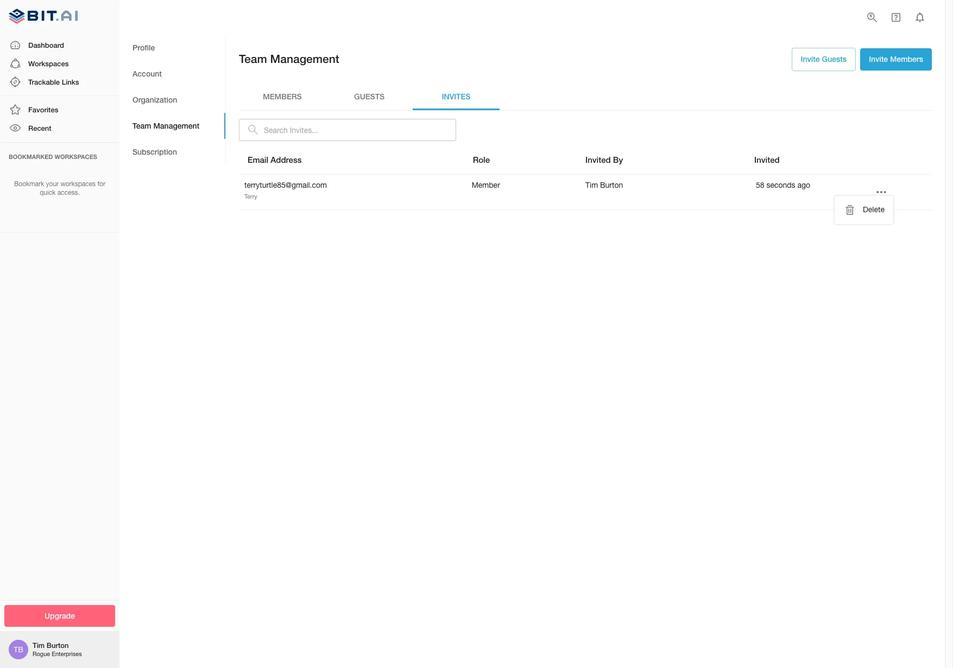 Task type: locate. For each thing, give the bounding box(es) containing it.
tb
[[14, 646, 23, 655]]

terry
[[244, 193, 257, 200]]

invited by
[[586, 155, 623, 165]]

0 horizontal spatial tab list
[[120, 35, 225, 165]]

burton inside "tim burton rogue enterprises"
[[47, 642, 69, 650]]

quick
[[40, 189, 56, 197]]

invite for invite members
[[869, 54, 888, 64]]

1 horizontal spatial tab list
[[239, 84, 932, 110]]

workspaces
[[55, 153, 97, 160]]

1 horizontal spatial team management
[[239, 52, 339, 66]]

team up members
[[239, 52, 267, 66]]

dashboard
[[28, 41, 64, 49]]

invite
[[801, 54, 820, 64], [869, 54, 888, 64]]

tab list
[[120, 35, 225, 165], [239, 84, 932, 110]]

team management down organization link
[[133, 121, 199, 130]]

management up members
[[270, 52, 339, 66]]

0 horizontal spatial invited
[[586, 155, 611, 165]]

delete
[[863, 205, 885, 214]]

bookmark
[[14, 180, 44, 188]]

profile link
[[120, 35, 225, 61]]

0 vertical spatial burton
[[600, 181, 623, 190]]

invite left guests
[[801, 54, 820, 64]]

invites
[[442, 92, 471, 101]]

0 vertical spatial team
[[239, 52, 267, 66]]

subscription
[[133, 147, 177, 156]]

0 horizontal spatial burton
[[47, 642, 69, 650]]

subscription link
[[120, 139, 225, 165]]

members
[[890, 54, 924, 64]]

workspaces
[[28, 59, 69, 68]]

tab list containing members
[[239, 84, 932, 110]]

0 vertical spatial tim
[[586, 181, 598, 190]]

0 horizontal spatial invite
[[801, 54, 820, 64]]

invite inside invite guests button
[[801, 54, 820, 64]]

tim up rogue
[[33, 642, 45, 650]]

tab list containing profile
[[120, 35, 225, 165]]

tim
[[586, 181, 598, 190], [33, 642, 45, 650]]

recent
[[28, 124, 51, 133]]

profile
[[133, 43, 155, 52]]

1 horizontal spatial invite
[[869, 54, 888, 64]]

trackable links
[[28, 78, 79, 86]]

invited up 58
[[755, 155, 780, 165]]

0 vertical spatial management
[[270, 52, 339, 66]]

rogue
[[33, 652, 50, 658]]

recent button
[[0, 119, 120, 138]]

members
[[263, 92, 302, 101]]

0 horizontal spatial team management
[[133, 121, 199, 130]]

1 vertical spatial team
[[133, 121, 151, 130]]

2 invited from the left
[[755, 155, 780, 165]]

management down organization link
[[153, 121, 199, 130]]

workspaces
[[61, 180, 96, 188]]

1 vertical spatial team management
[[133, 121, 199, 130]]

team management
[[239, 52, 339, 66], [133, 121, 199, 130]]

team management up members
[[239, 52, 339, 66]]

burton down by
[[600, 181, 623, 190]]

team
[[239, 52, 267, 66], [133, 121, 151, 130]]

Search Invites... search field
[[264, 119, 456, 141]]

1 horizontal spatial burton
[[600, 181, 623, 190]]

tim down invited by
[[586, 181, 598, 190]]

1 horizontal spatial invited
[[755, 155, 780, 165]]

access.
[[57, 189, 80, 197]]

invited
[[586, 155, 611, 165], [755, 155, 780, 165]]

tim inside "tim burton rogue enterprises"
[[33, 642, 45, 650]]

burton up enterprises
[[47, 642, 69, 650]]

1 invited from the left
[[586, 155, 611, 165]]

1 horizontal spatial team
[[239, 52, 267, 66]]

invite left members
[[869, 54, 888, 64]]

role
[[473, 155, 490, 165]]

management
[[270, 52, 339, 66], [153, 121, 199, 130]]

1 invite from the left
[[801, 54, 820, 64]]

invite for invite guests
[[801, 54, 820, 64]]

invited left by
[[586, 155, 611, 165]]

terryturtle85@gmail.com
[[244, 181, 327, 190]]

member
[[472, 181, 500, 190]]

account
[[133, 69, 162, 78]]

invite guests button
[[792, 48, 856, 71]]

invite inside invite members button
[[869, 54, 888, 64]]

burton
[[600, 181, 623, 190], [47, 642, 69, 650]]

dashboard button
[[0, 36, 120, 54]]

trackable links button
[[0, 73, 120, 91]]

1 vertical spatial management
[[153, 121, 199, 130]]

0 horizontal spatial tim
[[33, 642, 45, 650]]

2 invite from the left
[[869, 54, 888, 64]]

58
[[756, 181, 765, 190]]

workspaces button
[[0, 54, 120, 73]]

organization link
[[120, 87, 225, 113]]

1 horizontal spatial tim
[[586, 181, 598, 190]]

1 vertical spatial burton
[[47, 642, 69, 650]]

team up subscription
[[133, 121, 151, 130]]

1 vertical spatial tim
[[33, 642, 45, 650]]

links
[[62, 78, 79, 86]]

1 horizontal spatial management
[[270, 52, 339, 66]]



Task type: describe. For each thing, give the bounding box(es) containing it.
address
[[271, 155, 302, 165]]

bookmark your workspaces for quick access.
[[14, 180, 105, 197]]

enterprises
[[52, 652, 82, 658]]

ago
[[798, 181, 811, 190]]

tim for tim burton
[[586, 181, 598, 190]]

for
[[97, 180, 105, 188]]

trackable
[[28, 78, 60, 86]]

favorites
[[28, 105, 58, 114]]

invites button
[[413, 84, 500, 110]]

burton for tim burton
[[600, 181, 623, 190]]

bookmarked
[[9, 153, 53, 160]]

email address
[[248, 155, 302, 165]]

0 horizontal spatial team
[[133, 121, 151, 130]]

0 vertical spatial team management
[[239, 52, 339, 66]]

account link
[[120, 61, 225, 87]]

team management link
[[120, 113, 225, 139]]

invite members button
[[861, 48, 932, 70]]

team management inside team management link
[[133, 121, 199, 130]]

guests
[[354, 92, 385, 101]]

seconds
[[767, 181, 796, 190]]

guests
[[822, 54, 847, 64]]

members button
[[239, 84, 326, 110]]

terryturtle85@gmail.com terry
[[244, 181, 327, 200]]

58 seconds ago
[[756, 181, 811, 190]]

organization
[[133, 95, 177, 104]]

by
[[613, 155, 623, 165]]

invited for invited
[[755, 155, 780, 165]]

your
[[46, 180, 59, 188]]

invited for invited by
[[586, 155, 611, 165]]

invite guests
[[801, 54, 847, 64]]

burton for tim burton rogue enterprises
[[47, 642, 69, 650]]

bookmarked workspaces
[[9, 153, 97, 160]]

tim for tim burton rogue enterprises
[[33, 642, 45, 650]]

email
[[248, 155, 268, 165]]

tim burton rogue enterprises
[[33, 642, 82, 658]]

delete button
[[835, 200, 894, 220]]

0 horizontal spatial management
[[153, 121, 199, 130]]

invite members
[[869, 54, 924, 64]]

upgrade button
[[4, 605, 115, 627]]

tim burton
[[586, 181, 623, 190]]

guests button
[[326, 84, 413, 110]]

favorites button
[[0, 101, 120, 119]]

upgrade
[[45, 611, 75, 621]]



Task type: vqa. For each thing, say whether or not it's contained in the screenshot.
Terryturtle85@Gmail.Com Terry
yes



